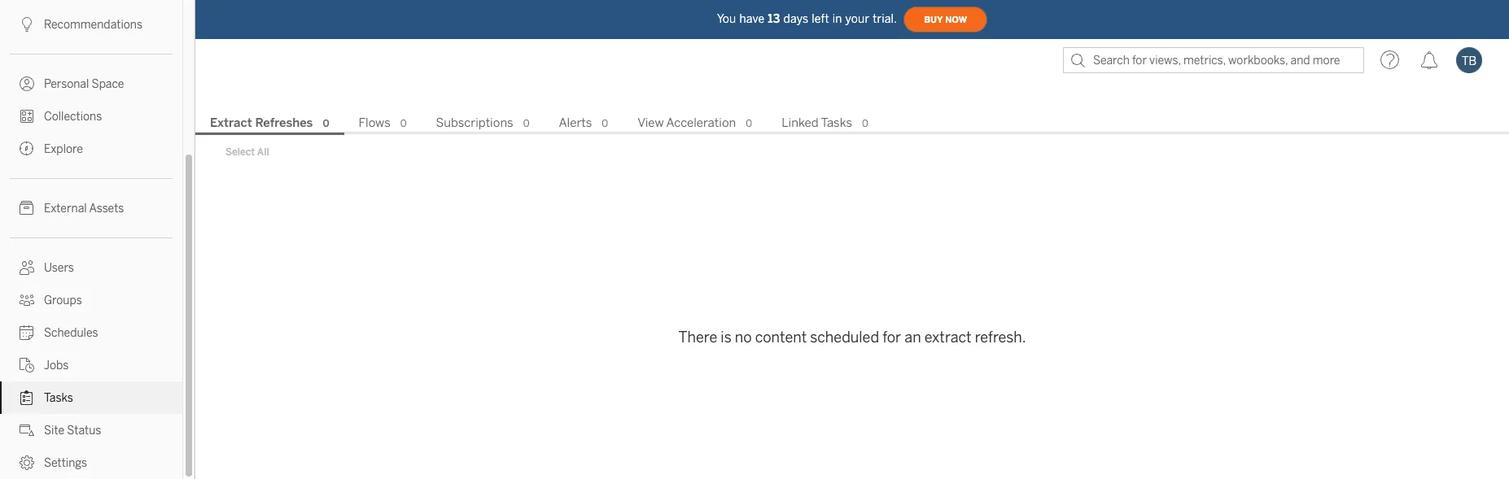 Task type: vqa. For each thing, say whether or not it's contained in the screenshot.
the Certified button
no



Task type: locate. For each thing, give the bounding box(es) containing it.
by text only_f5he34f image inside "collections" link
[[20, 109, 34, 124]]

0 right the "refreshes"
[[323, 118, 329, 129]]

extract
[[924, 328, 972, 346]]

0 right "alerts"
[[602, 118, 608, 129]]

by text only_f5he34f image
[[20, 17, 34, 32], [20, 77, 34, 91], [20, 109, 34, 124], [20, 142, 34, 156], [20, 326, 34, 340], [20, 391, 34, 405], [20, 423, 34, 438], [20, 456, 34, 470]]

tasks
[[821, 116, 852, 130], [44, 392, 73, 405]]

there
[[678, 328, 717, 346]]

by text only_f5he34f image inside external assets link
[[20, 201, 34, 216]]

recommendations link
[[0, 8, 182, 41]]

space
[[92, 77, 124, 91]]

5 0 from the left
[[746, 118, 752, 129]]

now
[[945, 14, 967, 25]]

6 by text only_f5he34f image from the top
[[20, 391, 34, 405]]

by text only_f5he34f image for explore
[[20, 142, 34, 156]]

an
[[905, 328, 921, 346]]

by text only_f5he34f image left external
[[20, 201, 34, 216]]

jobs
[[44, 359, 69, 373]]

site status link
[[0, 414, 182, 447]]

buy now
[[924, 14, 967, 25]]

0 right linked tasks
[[862, 118, 868, 129]]

tasks down jobs
[[44, 392, 73, 405]]

linked tasks
[[782, 116, 852, 130]]

by text only_f5he34f image left users
[[20, 260, 34, 275]]

by text only_f5he34f image inside the site status link
[[20, 423, 34, 438]]

trial.
[[873, 12, 897, 26]]

acceleration
[[666, 116, 736, 130]]

0 left "alerts"
[[523, 118, 530, 129]]

navigation
[[195, 111, 1509, 135]]

4 by text only_f5he34f image from the top
[[20, 142, 34, 156]]

by text only_f5he34f image for collections
[[20, 109, 34, 124]]

by text only_f5he34f image inside 'settings' link
[[20, 456, 34, 470]]

by text only_f5he34f image for groups
[[20, 293, 34, 308]]

status
[[67, 424, 101, 438]]

4 by text only_f5he34f image from the top
[[20, 358, 34, 373]]

users link
[[0, 252, 182, 284]]

scheduled
[[810, 328, 879, 346]]

by text only_f5he34f image inside 'personal space' link
[[20, 77, 34, 91]]

4 0 from the left
[[602, 118, 608, 129]]

is
[[721, 328, 732, 346]]

by text only_f5he34f image inside jobs link
[[20, 358, 34, 373]]

0 for linked tasks
[[862, 118, 868, 129]]

13
[[768, 12, 780, 26]]

1 by text only_f5he34f image from the top
[[20, 17, 34, 32]]

by text only_f5he34f image
[[20, 201, 34, 216], [20, 260, 34, 275], [20, 293, 34, 308], [20, 358, 34, 373]]

external assets link
[[0, 192, 182, 225]]

collections link
[[0, 100, 182, 133]]

select
[[225, 147, 255, 158]]

assets
[[89, 202, 124, 216]]

0 right flows
[[400, 118, 407, 129]]

users
[[44, 261, 74, 275]]

1 horizontal spatial tasks
[[821, 116, 852, 130]]

by text only_f5he34f image inside users link
[[20, 260, 34, 275]]

by text only_f5he34f image inside groups link
[[20, 293, 34, 308]]

for
[[882, 328, 901, 346]]

refresh.
[[975, 328, 1026, 346]]

days
[[783, 12, 809, 26]]

1 0 from the left
[[323, 118, 329, 129]]

1 by text only_f5he34f image from the top
[[20, 201, 34, 216]]

0 for extract refreshes
[[323, 118, 329, 129]]

jobs link
[[0, 349, 182, 382]]

8 by text only_f5he34f image from the top
[[20, 456, 34, 470]]

groups link
[[0, 284, 182, 317]]

0
[[323, 118, 329, 129], [400, 118, 407, 129], [523, 118, 530, 129], [602, 118, 608, 129], [746, 118, 752, 129], [862, 118, 868, 129]]

1 vertical spatial tasks
[[44, 392, 73, 405]]

no
[[735, 328, 752, 346]]

3 by text only_f5he34f image from the top
[[20, 293, 34, 308]]

by text only_f5he34f image inside tasks link
[[20, 391, 34, 405]]

by text only_f5he34f image inside recommendations link
[[20, 17, 34, 32]]

groups
[[44, 294, 82, 308]]

tasks right linked
[[821, 116, 852, 130]]

5 by text only_f5he34f image from the top
[[20, 326, 34, 340]]

3 by text only_f5he34f image from the top
[[20, 109, 34, 124]]

explore link
[[0, 133, 182, 165]]

3 0 from the left
[[523, 118, 530, 129]]

by text only_f5he34f image inside schedules link
[[20, 326, 34, 340]]

0 vertical spatial tasks
[[821, 116, 852, 130]]

2 by text only_f5he34f image from the top
[[20, 77, 34, 91]]

by text only_f5he34f image for jobs
[[20, 358, 34, 373]]

all
[[257, 147, 269, 158]]

0 right 'acceleration'
[[746, 118, 752, 129]]

2 by text only_f5he34f image from the top
[[20, 260, 34, 275]]

0 for flows
[[400, 118, 407, 129]]

0 for subscriptions
[[523, 118, 530, 129]]

by text only_f5he34f image left jobs
[[20, 358, 34, 373]]

6 0 from the left
[[862, 118, 868, 129]]

7 by text only_f5he34f image from the top
[[20, 423, 34, 438]]

by text only_f5he34f image inside explore link
[[20, 142, 34, 156]]

by text only_f5he34f image for schedules
[[20, 326, 34, 340]]

collections
[[44, 110, 102, 124]]

2 0 from the left
[[400, 118, 407, 129]]

0 for view acceleration
[[746, 118, 752, 129]]

select all
[[225, 147, 269, 158]]

schedules link
[[0, 317, 182, 349]]

by text only_f5he34f image left groups
[[20, 293, 34, 308]]

by text only_f5he34f image for external assets
[[20, 201, 34, 216]]

0 for alerts
[[602, 118, 608, 129]]



Task type: describe. For each thing, give the bounding box(es) containing it.
your
[[845, 12, 869, 26]]

by text only_f5he34f image for users
[[20, 260, 34, 275]]

you
[[717, 12, 736, 26]]

there is no content scheduled for an extract refresh. main content
[[195, 81, 1509, 479]]

personal
[[44, 77, 89, 91]]

tasks inside sub-spaces tab list
[[821, 116, 852, 130]]

select all button
[[215, 142, 280, 162]]

0 horizontal spatial tasks
[[44, 392, 73, 405]]

site status
[[44, 424, 101, 438]]

you have 13 days left in your trial.
[[717, 12, 897, 26]]

site
[[44, 424, 64, 438]]

buy
[[924, 14, 943, 25]]

by text only_f5he34f image for personal space
[[20, 77, 34, 91]]

alerts
[[559, 116, 592, 130]]

navigation containing extract refreshes
[[195, 111, 1509, 135]]

by text only_f5he34f image for site status
[[20, 423, 34, 438]]

extract
[[210, 116, 252, 130]]

view acceleration
[[637, 116, 736, 130]]

in
[[832, 12, 842, 26]]

explore
[[44, 142, 83, 156]]

personal space link
[[0, 68, 182, 100]]

sub-spaces tab list
[[195, 114, 1509, 135]]

settings
[[44, 457, 87, 470]]

by text only_f5he34f image for recommendations
[[20, 17, 34, 32]]

view
[[637, 116, 664, 130]]

personal space
[[44, 77, 124, 91]]

schedules
[[44, 326, 98, 340]]

flows
[[359, 116, 391, 130]]

have
[[739, 12, 765, 26]]

subscriptions
[[436, 116, 513, 130]]

by text only_f5he34f image for tasks
[[20, 391, 34, 405]]

there is no content scheduled for an extract refresh.
[[678, 328, 1026, 346]]

linked
[[782, 116, 819, 130]]

by text only_f5he34f image for settings
[[20, 456, 34, 470]]

tasks link
[[0, 382, 182, 414]]

buy now button
[[904, 7, 987, 33]]

refreshes
[[255, 116, 313, 130]]

settings link
[[0, 447, 182, 479]]

left
[[812, 12, 829, 26]]

extract refreshes
[[210, 116, 313, 130]]

recommendations
[[44, 18, 143, 32]]

external
[[44, 202, 87, 216]]

external assets
[[44, 202, 124, 216]]

content
[[755, 328, 807, 346]]



